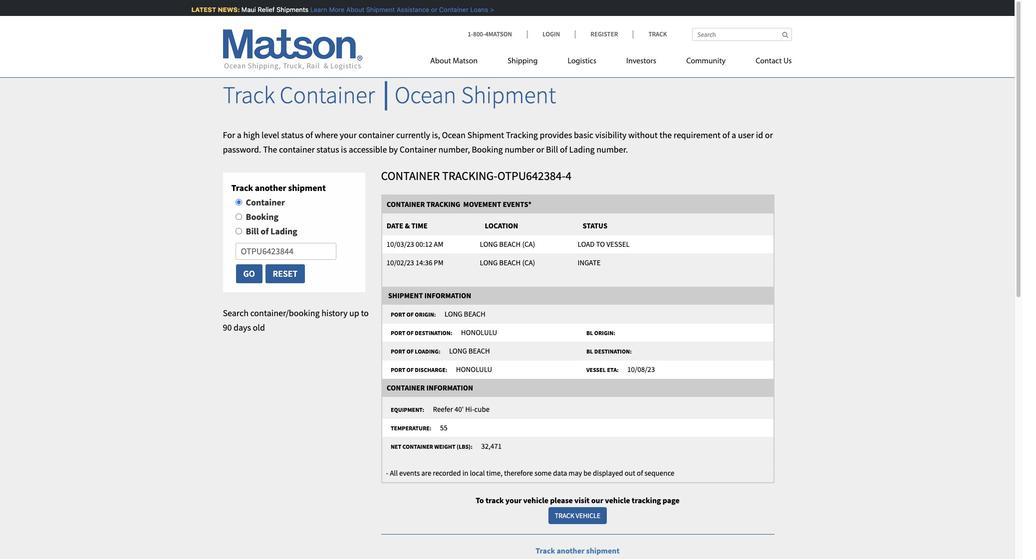 Task type: locate. For each thing, give the bounding box(es) containing it.
1 horizontal spatial booking
[[472, 144, 503, 155]]

40'
[[455, 405, 464, 415]]

90
[[223, 322, 232, 333]]

0 vertical spatial long beach (ca)
[[480, 240, 535, 249]]

vessel
[[587, 367, 606, 374]]

3 port from the top
[[391, 348, 405, 356]]

a left 'user'
[[732, 129, 737, 141]]

destination: up port of loading: long beach
[[415, 330, 453, 337]]

1 horizontal spatial track another shipment
[[536, 546, 620, 556]]

port inside port of origin: long beach
[[391, 311, 405, 319]]

1 vertical spatial your
[[506, 496, 522, 506]]

destination: up eta:
[[595, 348, 632, 356]]

of left discharge:
[[407, 367, 414, 374]]

container right the
[[279, 144, 315, 155]]

bill down provides
[[546, 144, 558, 155]]

0 horizontal spatial origin:
[[415, 311, 436, 319]]

1 vehicle from the left
[[524, 496, 549, 506]]

to
[[476, 496, 484, 506]]

honolulu up port of loading: long beach
[[461, 328, 497, 338]]

status right level
[[281, 129, 304, 141]]

0 horizontal spatial container
[[279, 144, 315, 155]]

1 horizontal spatial another
[[557, 546, 585, 556]]

0 vertical spatial honolulu
[[461, 328, 497, 338]]

1 vertical spatial long beach (ca)
[[480, 258, 535, 268]]

track down please
[[555, 512, 575, 521]]

bl destination:
[[583, 348, 636, 356]]

1 vertical spatial bill
[[246, 226, 259, 237]]

port of loading: long beach
[[387, 347, 490, 356]]

0 vertical spatial about
[[345, 5, 363, 13]]

of inside port of loading: long beach
[[407, 348, 414, 356]]

of inside port of discharge: honolulu
[[407, 367, 414, 374]]

net
[[391, 444, 402, 451]]

currently
[[396, 129, 430, 141]]

about
[[345, 5, 363, 13], [430, 57, 451, 65]]

learn
[[309, 5, 326, 13]]

1 vertical spatial container
[[279, 144, 315, 155]]

container down currently
[[400, 144, 437, 155]]

bill right bill of lading option
[[246, 226, 259, 237]]

time
[[412, 221, 428, 231]]

our
[[592, 496, 604, 506]]

0 horizontal spatial status
[[281, 129, 304, 141]]

date & time
[[382, 221, 428, 231]]

track up container radio
[[231, 182, 253, 194]]

shipment left assistance
[[365, 5, 394, 13]]

track link
[[633, 30, 667, 38]]

port inside port of destination: honolulu
[[391, 330, 405, 337]]

0 vertical spatial status
[[281, 129, 304, 141]]

container
[[359, 129, 395, 141], [279, 144, 315, 155]]

1 port from the top
[[391, 311, 405, 319]]

container information
[[382, 384, 473, 393]]

&
[[405, 221, 410, 231]]

container
[[438, 5, 468, 13], [280, 80, 375, 110], [400, 144, 437, 155], [381, 168, 440, 184], [246, 197, 285, 208], [387, 200, 425, 209], [387, 384, 425, 393], [403, 444, 433, 451]]

bl
[[587, 330, 593, 337], [587, 348, 593, 356]]

about right the more
[[345, 5, 363, 13]]

1 vertical spatial booking
[[246, 211, 279, 223]]

bl up vessel
[[587, 348, 593, 356]]

or right assistance
[[430, 5, 436, 13]]

register
[[591, 30, 618, 38]]

your up is
[[340, 129, 357, 141]]

0 horizontal spatial another
[[255, 182, 286, 194]]

track another shipment down track vehicle
[[536, 546, 620, 556]]

container left loans
[[438, 5, 468, 13]]

shipment
[[365, 5, 394, 13], [461, 80, 556, 110], [468, 129, 504, 141], [388, 291, 423, 301]]

booking up container tracking-otpu642384-4
[[472, 144, 503, 155]]

of left where
[[306, 129, 313, 141]]

1 vertical spatial status
[[317, 144, 339, 155]]

bl for honolulu
[[587, 330, 593, 337]]

of down provides
[[560, 144, 568, 155]]

track another shipment
[[231, 182, 326, 194], [536, 546, 620, 556]]

hi-
[[466, 405, 475, 415]]

port inside port of discharge: honolulu
[[391, 367, 405, 374]]

0 horizontal spatial shipment
[[288, 182, 326, 194]]

1 (ca) from the top
[[522, 240, 535, 249]]

long beach (ca)
[[480, 240, 535, 249], [480, 258, 535, 268]]

1 horizontal spatial bill
[[546, 144, 558, 155]]

please
[[550, 496, 573, 506]]

vehicle
[[576, 512, 601, 521]]

None button
[[235, 264, 263, 284], [265, 264, 306, 284], [235, 264, 263, 284], [265, 264, 306, 284]]

1 bl from the top
[[587, 330, 593, 337]]

2 port from the top
[[391, 330, 405, 337]]

1 horizontal spatial destination:
[[595, 348, 632, 356]]

0 vertical spatial bill
[[546, 144, 558, 155]]

lading down basic
[[569, 144, 595, 155]]

container tracking   movement events*
[[382, 200, 532, 209]]

search
[[223, 308, 249, 319]]

(ca)
[[522, 240, 535, 249], [522, 258, 535, 268]]

0 horizontal spatial bill
[[246, 226, 259, 237]]

1 vertical spatial origin:
[[595, 330, 616, 337]]

Enter Container # text field
[[235, 243, 337, 260]]

bl origin:
[[583, 330, 619, 337]]

of left 'user'
[[723, 129, 730, 141]]

origin: down shipment information on the bottom of page
[[415, 311, 436, 319]]

lading up enter container # text field
[[271, 226, 298, 237]]

(lbs):
[[457, 444, 473, 451]]

2 long beach (ca) from the top
[[480, 258, 535, 268]]

origin: inside port of origin: long beach
[[415, 311, 436, 319]]

latest news: maui relief shipments learn more about shipment assistance or container loans >
[[190, 5, 493, 13]]

port left discharge:
[[391, 367, 405, 374]]

track container │ocean shipment
[[223, 80, 556, 110]]

0 horizontal spatial vehicle
[[524, 496, 549, 506]]

booking up the bill of lading
[[246, 211, 279, 223]]

14:36
[[416, 258, 433, 268]]

of
[[306, 129, 313, 141], [723, 129, 730, 141], [560, 144, 568, 155], [261, 226, 269, 237], [407, 311, 414, 319], [407, 330, 414, 337], [407, 348, 414, 356], [407, 367, 414, 374], [637, 469, 643, 478]]

another
[[255, 182, 286, 194], [557, 546, 585, 556]]

days
[[234, 322, 251, 333]]

bill inside for a high level status of where your container currently is, ocean shipment tracking provides basic visibility without the requirement of a user id or password. the container status is accessible by container number, booking number or bill of lading number.
[[546, 144, 558, 155]]

0 horizontal spatial track another shipment
[[231, 182, 326, 194]]

0 vertical spatial container
[[359, 129, 395, 141]]

container down "temperature: 55"
[[403, 444, 433, 451]]

of left loading:
[[407, 348, 414, 356]]

1 horizontal spatial about
[[430, 57, 451, 65]]

another down the
[[255, 182, 286, 194]]

container inside "net container weight (lbs): 32,471"
[[403, 444, 433, 451]]

0 vertical spatial origin:
[[415, 311, 436, 319]]

id
[[756, 129, 764, 141]]

your
[[340, 129, 357, 141], [506, 496, 522, 506]]

1-
[[468, 30, 473, 38]]

1 vertical spatial lading
[[271, 226, 298, 237]]

bl for long beach
[[587, 348, 593, 356]]

0 vertical spatial track another shipment
[[231, 182, 326, 194]]

shipment right ocean
[[468, 129, 504, 141]]

in
[[463, 469, 469, 478]]

visibility
[[596, 129, 627, 141]]

community link
[[672, 52, 741, 73]]

booking inside for a high level status of where your container currently is, ocean shipment tracking provides basic visibility without the requirement of a user id or password. the container status is accessible by container number, booking number or bill of lading number.
[[472, 144, 503, 155]]

honolulu for port of discharge: honolulu
[[456, 365, 492, 375]]

information down port of discharge: honolulu
[[427, 384, 473, 393]]

container right container radio
[[246, 197, 285, 208]]

0 vertical spatial bl
[[587, 330, 593, 337]]

0 horizontal spatial your
[[340, 129, 357, 141]]

local
[[470, 469, 485, 478]]

tracking
[[506, 129, 538, 141]]

1 vertical spatial honolulu
[[456, 365, 492, 375]]

vessel
[[607, 240, 630, 249]]

Search search field
[[692, 28, 792, 41]]

date
[[387, 221, 404, 231]]

level
[[262, 129, 279, 141]]

1 vertical spatial destination:
[[595, 348, 632, 356]]

1 vertical spatial or
[[765, 129, 773, 141]]

1 vertical spatial shipment
[[586, 546, 620, 556]]

status down where
[[317, 144, 339, 155]]

1 horizontal spatial or
[[536, 144, 545, 155]]

track another shipment down the
[[231, 182, 326, 194]]

10/02/23
[[387, 258, 414, 268]]

a right "for"
[[237, 129, 242, 141]]

0 horizontal spatial destination:
[[415, 330, 453, 337]]

0 vertical spatial shipment
[[288, 182, 326, 194]]

contact us link
[[741, 52, 792, 73]]

1 vertical spatial another
[[557, 546, 585, 556]]

of inside port of destination: honolulu
[[407, 330, 414, 337]]

0 horizontal spatial booking
[[246, 211, 279, 223]]

bl up "bl destination:"
[[587, 330, 593, 337]]

2 bl from the top
[[587, 348, 593, 356]]

us
[[784, 57, 792, 65]]

your right track
[[506, 496, 522, 506]]

about left matson
[[430, 57, 451, 65]]

movement
[[464, 200, 502, 209]]

or right id
[[765, 129, 773, 141]]

port down port of origin: long beach
[[391, 330, 405, 337]]

where
[[315, 129, 338, 141]]

is,
[[432, 129, 440, 141]]

long
[[480, 240, 498, 249], [480, 258, 498, 268], [445, 310, 463, 319], [449, 347, 467, 356]]

port right to
[[391, 311, 405, 319]]

temperature:
[[391, 425, 432, 433]]

loans
[[469, 5, 487, 13]]

0 vertical spatial information
[[425, 291, 472, 301]]

4 port from the top
[[391, 367, 405, 374]]

origin: up "bl destination:"
[[595, 330, 616, 337]]

0 horizontal spatial a
[[237, 129, 242, 141]]

user
[[738, 129, 755, 141]]

track up investors
[[649, 30, 667, 38]]

shipment inside for a high level status of where your container currently is, ocean shipment tracking provides basic visibility without the requirement of a user id or password. the container status is accessible by container number, booking number or bill of lading number.
[[468, 129, 504, 141]]

are
[[422, 469, 432, 478]]

shipment down shipping link
[[461, 80, 556, 110]]

0 horizontal spatial or
[[430, 5, 436, 13]]

another down track vehicle
[[557, 546, 585, 556]]

1 horizontal spatial shipment
[[586, 546, 620, 556]]

1 long beach (ca) from the top
[[480, 240, 535, 249]]

None search field
[[692, 28, 792, 41]]

00:12
[[416, 240, 433, 249]]

0 vertical spatial booking
[[472, 144, 503, 155]]

1 horizontal spatial status
[[317, 144, 339, 155]]

track down track vehicle link
[[536, 546, 555, 556]]

1 vertical spatial information
[[427, 384, 473, 393]]

of down port of origin: long beach
[[407, 330, 414, 337]]

1 vertical spatial bl
[[587, 348, 593, 356]]

0 vertical spatial (ca)
[[522, 240, 535, 249]]

of down shipment information on the bottom of page
[[407, 311, 414, 319]]

or right number
[[536, 144, 545, 155]]

1 horizontal spatial vehicle
[[605, 496, 630, 506]]

data
[[553, 469, 567, 478]]

visit
[[575, 496, 590, 506]]

1 horizontal spatial your
[[506, 496, 522, 506]]

2 (ca) from the top
[[522, 258, 535, 268]]

track up high
[[223, 80, 275, 110]]

weight
[[435, 444, 456, 451]]

of inside port of origin: long beach
[[407, 311, 414, 319]]

honolulu down port of loading: long beach
[[456, 365, 492, 375]]

0 vertical spatial lading
[[569, 144, 595, 155]]

1 horizontal spatial a
[[732, 129, 737, 141]]

vehicle left please
[[524, 496, 549, 506]]

0 vertical spatial destination:
[[415, 330, 453, 337]]

investors
[[627, 57, 657, 65]]

status
[[281, 129, 304, 141], [317, 144, 339, 155]]

1 vertical spatial (ca)
[[522, 258, 535, 268]]

0 vertical spatial another
[[255, 182, 286, 194]]

1 vertical spatial about
[[430, 57, 451, 65]]

Container radio
[[235, 199, 242, 206]]

sequence
[[645, 469, 675, 478]]

4
[[566, 168, 572, 184]]

page
[[663, 496, 680, 506]]

information up port of origin: long beach
[[425, 291, 472, 301]]

container up "accessible" in the left of the page
[[359, 129, 395, 141]]

port inside port of loading: long beach
[[391, 348, 405, 356]]

32,471
[[481, 442, 502, 452]]

port left loading:
[[391, 348, 405, 356]]

destination: inside port of destination: honolulu
[[415, 330, 453, 337]]

0 vertical spatial your
[[340, 129, 357, 141]]

vehicle right our
[[605, 496, 630, 506]]

to
[[596, 240, 605, 249]]

number
[[505, 144, 535, 155]]

1-800-4matson link
[[468, 30, 527, 38]]

container/booking
[[250, 308, 320, 319]]

port for port of destination: honolulu
[[391, 330, 405, 337]]

1 horizontal spatial lading
[[569, 144, 595, 155]]

about matson
[[430, 57, 478, 65]]

1 horizontal spatial origin:
[[595, 330, 616, 337]]



Task type: vqa. For each thing, say whether or not it's contained in the screenshot.


Task type: describe. For each thing, give the bounding box(es) containing it.
track vehicle link
[[549, 508, 607, 525]]

about inside top menu navigation
[[430, 57, 451, 65]]

top menu navigation
[[430, 52, 792, 73]]

be
[[584, 469, 592, 478]]

your inside for a high level status of where your container currently is, ocean shipment tracking provides basic visibility without the requirement of a user id or password. the container status is accessible by container number, booking number or bill of lading number.
[[340, 129, 357, 141]]

more
[[328, 5, 344, 13]]

location
[[485, 221, 518, 231]]

contact us
[[756, 57, 792, 65]]

history
[[322, 308, 348, 319]]

track vehicle
[[555, 512, 601, 521]]

10/03/23 00:12 am
[[382, 240, 444, 249]]

55
[[440, 424, 448, 433]]

matson
[[453, 57, 478, 65]]

- all events are recorded in local time, therefore some data may be displayed out of sequence
[[386, 469, 675, 478]]

shipment information
[[382, 291, 472, 301]]

800-
[[473, 30, 485, 38]]

container up equipment: on the left bottom of the page
[[387, 384, 425, 393]]

information for container information
[[427, 384, 473, 393]]

temperature: 55
[[387, 424, 448, 433]]

provides
[[540, 129, 572, 141]]

reefer
[[433, 405, 453, 415]]

2 vertical spatial or
[[536, 144, 545, 155]]

10/02/23 14:36 pm
[[382, 258, 444, 268]]

register link
[[575, 30, 633, 38]]

lading inside for a high level status of where your container currently is, ocean shipment tracking provides basic visibility without the requirement of a user id or password. the container status is accessible by container number, booking number or bill of lading number.
[[569, 144, 595, 155]]

-
[[386, 469, 389, 478]]

honolulu for port of destination: honolulu
[[461, 328, 497, 338]]

container down by
[[381, 168, 440, 184]]

Bill of Lading radio
[[235, 228, 242, 235]]

2 horizontal spatial or
[[765, 129, 773, 141]]

container up date & time
[[387, 200, 425, 209]]

status
[[583, 221, 608, 231]]

long beach (ca) for am
[[480, 240, 535, 249]]

community
[[687, 57, 726, 65]]

out
[[625, 469, 636, 478]]

loading:
[[415, 348, 441, 356]]

Booking radio
[[235, 214, 242, 220]]

old
[[253, 322, 265, 333]]

ingate
[[578, 258, 601, 268]]

port of origin: long beach
[[387, 310, 486, 319]]

therefore
[[504, 469, 533, 478]]

0 vertical spatial or
[[430, 5, 436, 13]]

blue matson logo with ocean, shipping, truck, rail and logistics written beneath it. image
[[223, 29, 363, 70]]

for a high level status of where your container currently is, ocean shipment tracking provides basic visibility without the requirement of a user id or password. the container status is accessible by container number, booking number or bill of lading number.
[[223, 129, 773, 155]]

news:
[[217, 5, 239, 13]]

net container weight (lbs): 32,471
[[387, 442, 502, 452]]

0 horizontal spatial about
[[345, 5, 363, 13]]

container tracking-otpu642384-4
[[381, 168, 572, 184]]

equipment: reefer 40' hi-cube
[[387, 405, 490, 415]]

may
[[569, 469, 582, 478]]

to
[[361, 308, 369, 319]]

information for shipment information
[[425, 291, 472, 301]]

tracking-
[[442, 168, 498, 184]]

port of destination: honolulu
[[387, 328, 497, 338]]

of right "out"
[[637, 469, 643, 478]]

of right bill of lading option
[[261, 226, 269, 237]]

relief
[[257, 5, 274, 13]]

recorded
[[433, 469, 461, 478]]

login
[[543, 30, 560, 38]]

10/03/23
[[387, 240, 414, 249]]

load
[[578, 240, 595, 249]]

maui
[[241, 5, 255, 13]]

(ca) for load to vessel
[[522, 240, 535, 249]]

basic
[[574, 129, 594, 141]]

4matson
[[485, 30, 512, 38]]

1 a from the left
[[237, 129, 242, 141]]

1 vertical spatial track another shipment
[[536, 546, 620, 556]]

some
[[535, 469, 552, 478]]

all
[[390, 469, 398, 478]]

port of discharge: honolulu
[[387, 365, 492, 375]]

latest
[[190, 5, 215, 13]]

logistics link
[[553, 52, 612, 73]]

search container/booking history up to 90 days old
[[223, 308, 369, 333]]

investors link
[[612, 52, 672, 73]]

port for port of origin: long beach
[[391, 311, 405, 319]]

search image
[[783, 31, 789, 38]]

events*
[[503, 200, 532, 209]]

track
[[486, 496, 504, 506]]

container inside for a high level status of where your container currently is, ocean shipment tracking provides basic visibility without the requirement of a user id or password. the container status is accessible by container number, booking number or bill of lading number.
[[400, 144, 437, 155]]

shipment down 10/02/23 on the top
[[388, 291, 423, 301]]

login link
[[527, 30, 575, 38]]

equipment:
[[391, 407, 424, 414]]

the
[[263, 144, 277, 155]]

otpu642384-
[[498, 168, 566, 184]]

for
[[223, 129, 235, 141]]

container up where
[[280, 80, 375, 110]]

accessible
[[349, 144, 387, 155]]

requirement
[[674, 129, 721, 141]]

1 horizontal spatial container
[[359, 129, 395, 141]]

long beach (ca) for pm
[[480, 258, 535, 268]]

password.
[[223, 144, 261, 155]]

2 vehicle from the left
[[605, 496, 630, 506]]

>
[[489, 5, 493, 13]]

eta:
[[607, 367, 619, 374]]

logistics
[[568, 57, 597, 65]]

0 horizontal spatial lading
[[271, 226, 298, 237]]

ocean
[[442, 129, 466, 141]]

assistance
[[396, 5, 428, 13]]

by
[[389, 144, 398, 155]]

to track your vehicle please visit our vehicle tracking page
[[476, 496, 680, 506]]

10/08/23
[[628, 365, 655, 375]]

track another shipment link
[[536, 546, 620, 556]]

high
[[243, 129, 260, 141]]

port for port of discharge: honolulu
[[391, 367, 405, 374]]

2 a from the left
[[732, 129, 737, 141]]

without
[[629, 129, 658, 141]]

(ca) for ingate
[[522, 258, 535, 268]]

number.
[[597, 144, 628, 155]]

port for port of loading: long beach
[[391, 348, 405, 356]]



